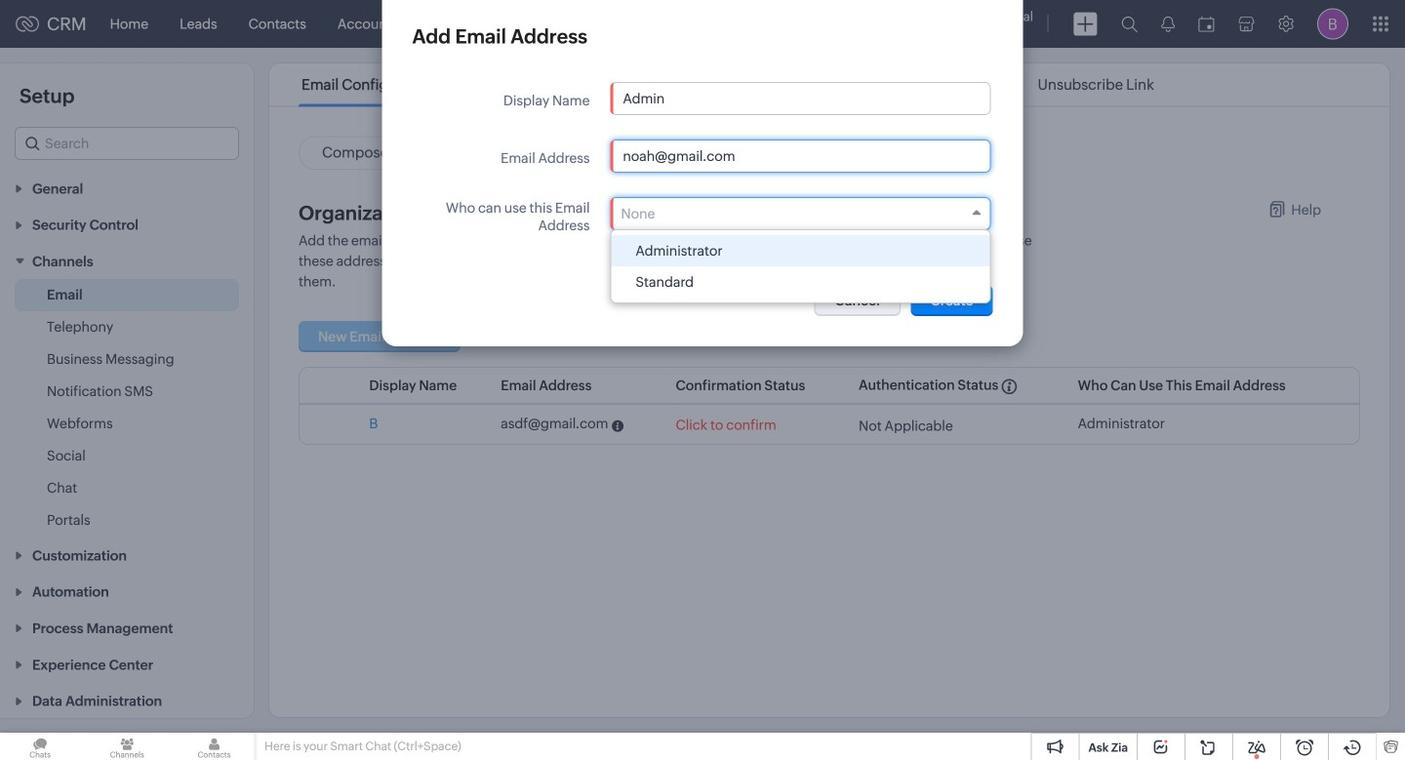 Task type: vqa. For each thing, say whether or not it's contained in the screenshot.
region
yes



Task type: describe. For each thing, give the bounding box(es) containing it.
logo image
[[16, 16, 39, 32]]

channels image
[[87, 733, 167, 760]]

contacts image
[[174, 733, 254, 760]]

profile element
[[1306, 0, 1361, 47]]



Task type: locate. For each thing, give the bounding box(es) containing it.
list
[[284, 63, 1172, 106]]

None field
[[610, 197, 991, 230]]

list box
[[611, 230, 990, 303]]

profile image
[[1318, 8, 1349, 40]]

chats image
[[0, 733, 80, 760]]

region
[[0, 279, 254, 537]]

None text field
[[611, 83, 990, 114]]

None text field
[[611, 141, 990, 172]]



